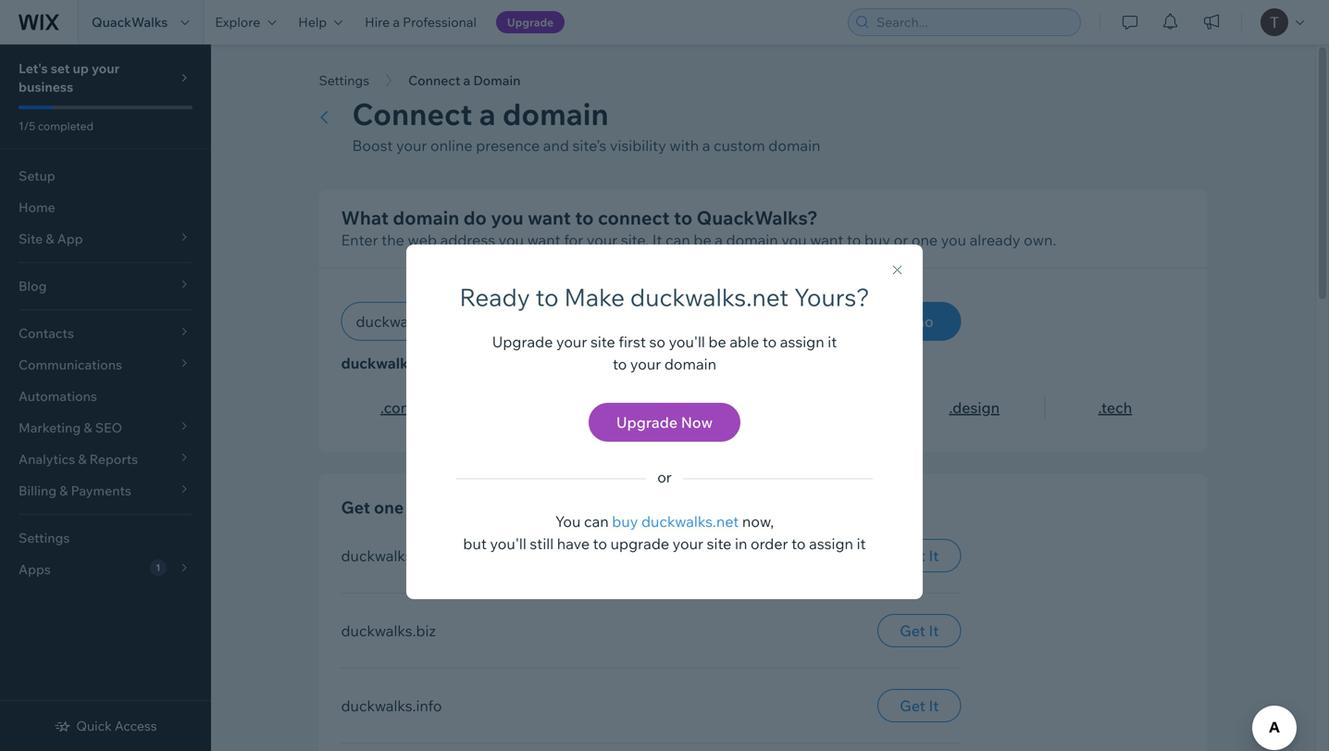 Task type: locate. For each thing, give the bounding box(es) containing it.
2 vertical spatial get it
[[900, 696, 940, 715]]

get it for duckwalks.info
[[900, 696, 940, 715]]

let's
[[19, 60, 48, 76], [877, 312, 910, 331]]

2 . from the left
[[660, 398, 664, 417]]

setup link
[[0, 160, 211, 192]]

the
[[382, 231, 405, 249]]

site
[[591, 332, 616, 351], [707, 534, 732, 553]]

0 horizontal spatial can
[[584, 512, 609, 531]]

3 . from the left
[[950, 398, 953, 417]]

to right have
[[593, 534, 608, 553]]

0 vertical spatial can
[[666, 231, 691, 249]]

let's inside button
[[877, 312, 910, 331]]

and
[[543, 136, 569, 155]]

upgrade
[[507, 15, 554, 29], [492, 332, 553, 351], [617, 413, 678, 432]]

can right site.
[[666, 231, 691, 249]]

0 vertical spatial be
[[694, 231, 712, 249]]

let's go button
[[850, 302, 962, 341]]

a right hire
[[393, 14, 400, 30]]

be down quackwalks?
[[694, 231, 712, 249]]

assign down yours?
[[780, 332, 825, 351]]

buy up yours?
[[865, 231, 891, 249]]

1 horizontal spatial let's
[[877, 312, 910, 331]]

0 vertical spatial buy
[[865, 231, 891, 249]]

upgrade for upgrade
[[507, 15, 554, 29]]

duckwalks.com is taken. is it yours? yes, i own this domain
[[341, 354, 743, 372]]

let's inside let's set up your business
[[19, 60, 48, 76]]

first
[[619, 332, 646, 351]]

is
[[454, 354, 465, 372]]

upgrade up "is"
[[492, 332, 553, 351]]

0 vertical spatial let's
[[19, 60, 48, 76]]

you
[[491, 206, 524, 229], [499, 231, 524, 249], [782, 231, 807, 249], [942, 231, 967, 249]]

2 vertical spatial upgrade
[[617, 413, 678, 432]]

1 vertical spatial for
[[719, 497, 742, 518]]

0 vertical spatial duckwalks.net
[[631, 282, 789, 312]]

it inside the what domain do you want to connect to quackwalks? enter the web address you want for your site. it can be a domain you want to buy or one you already own.
[[653, 231, 663, 249]]

or up let's go
[[894, 231, 909, 249]]

to
[[575, 206, 594, 229], [674, 206, 693, 229], [847, 231, 862, 249], [536, 282, 559, 312], [763, 332, 777, 351], [613, 355, 627, 373], [593, 534, 608, 553], [792, 534, 806, 553]]

0 vertical spatial you'll
[[669, 332, 706, 351]]

home
[[19, 199, 55, 215]]

duckwalks.info
[[341, 696, 442, 715]]

let's up the business
[[19, 60, 48, 76]]

1 vertical spatial let's
[[877, 312, 910, 331]]

quackwalks?
[[697, 206, 818, 229]]

your left site.
[[587, 231, 618, 249]]

4 . from the left
[[1099, 398, 1102, 417]]

be left able
[[709, 332, 727, 351]]

get it for duckwalks.net
[[900, 546, 940, 565]]

get one of these great domains, recommended for you:
[[341, 497, 780, 518]]

2 get it from the top
[[900, 621, 940, 640]]

with
[[670, 136, 699, 155]]

1 vertical spatial get it button
[[878, 614, 962, 647]]

1 horizontal spatial one
[[912, 231, 938, 249]]

for left now,
[[719, 497, 742, 518]]

do
[[464, 206, 487, 229]]

already
[[970, 231, 1021, 249]]

buy inside you can buy duckwalks.net now, but you'll still have to upgrade your site in order to assign it
[[612, 512, 638, 531]]

3 get it from the top
[[900, 696, 940, 715]]

for inside the what domain do you want to connect to quackwalks? enter the web address you want for your site. it can be a domain you want to buy or one you already own.
[[564, 231, 584, 249]]

domain down so
[[665, 355, 717, 373]]

connect
[[598, 206, 670, 229]]

1 vertical spatial one
[[374, 497, 404, 518]]

can inside you can buy duckwalks.net now, but you'll still have to upgrade your site in order to assign it
[[584, 512, 609, 531]]

connect up online
[[352, 95, 473, 132]]

buy up upgrade at bottom
[[612, 512, 638, 531]]

a inside button
[[464, 72, 471, 88]]

let's for let's go
[[877, 312, 910, 331]]

your down buy duckwalks.net button
[[673, 534, 704, 553]]

duckwalks.com
[[341, 354, 450, 372]]

. tech
[[1099, 398, 1133, 417]]

1 horizontal spatial buy
[[865, 231, 891, 249]]

2 vertical spatial it
[[857, 534, 866, 553]]

1 vertical spatial or
[[658, 468, 672, 486]]

enter
[[341, 231, 378, 249]]

it
[[653, 231, 663, 249], [929, 546, 940, 565], [929, 621, 940, 640], [929, 696, 940, 715]]

0 horizontal spatial for
[[564, 231, 584, 249]]

get for duckwalks.biz
[[900, 621, 926, 640]]

1 get it from the top
[[900, 546, 940, 565]]

upgrade now button
[[589, 403, 741, 442]]

can right you
[[584, 512, 609, 531]]

presence
[[476, 136, 540, 155]]

upgrade for upgrade your site first so you'll be able to assign it to your domain
[[492, 332, 553, 351]]

hire a professional
[[365, 14, 477, 30]]

you'll inside upgrade your site first so you'll be able to assign it to your domain
[[669, 332, 706, 351]]

domain
[[474, 72, 521, 88]]

design
[[953, 398, 1000, 417]]

you:
[[746, 497, 780, 518]]

domains,
[[523, 497, 596, 518]]

upgrade inside upgrade your site first so you'll be able to assign it to your domain
[[492, 332, 553, 351]]

1 vertical spatial settings
[[19, 530, 70, 546]]

you right do
[[491, 206, 524, 229]]

0 vertical spatial or
[[894, 231, 909, 249]]

it down yours?
[[828, 332, 837, 351]]

e.g. mystunningwebsite.com field
[[351, 303, 802, 340]]

or up recommended
[[658, 468, 672, 486]]

you'll
[[669, 332, 706, 351], [490, 534, 527, 553]]

domain down quackwalks?
[[727, 231, 779, 249]]

0 vertical spatial site
[[591, 332, 616, 351]]

upgrade up domain in the top of the page
[[507, 15, 554, 29]]

settings
[[319, 72, 370, 88], [19, 530, 70, 546]]

you'll right but
[[490, 534, 527, 553]]

connect inside connect a domain boost your online presence and site's visibility with a custom domain
[[352, 95, 473, 132]]

a
[[393, 14, 400, 30], [464, 72, 471, 88], [479, 95, 496, 132], [703, 136, 711, 155], [715, 231, 723, 249]]

these
[[428, 497, 473, 518]]

connect a domain boost your online presence and site's visibility with a custom domain
[[352, 95, 821, 155]]

0 horizontal spatial settings
[[19, 530, 70, 546]]

1 vertical spatial assign
[[810, 534, 854, 553]]

connect
[[409, 72, 461, 88], [352, 95, 473, 132]]

3 get it button from the top
[[878, 689, 962, 722]]

it
[[828, 332, 837, 351], [528, 354, 537, 372], [857, 534, 866, 553]]

this
[[661, 354, 687, 372]]

1 vertical spatial you'll
[[490, 534, 527, 553]]

business
[[19, 79, 73, 95]]

1 horizontal spatial it
[[828, 332, 837, 351]]

site up 'yes,'
[[591, 332, 616, 351]]

assign
[[780, 332, 825, 351], [810, 534, 854, 553]]

1 get it button from the top
[[878, 539, 962, 572]]

2 get it button from the top
[[878, 614, 962, 647]]

help button
[[287, 0, 354, 44]]

let's for let's set up your business
[[19, 60, 48, 76]]

0 vertical spatial connect
[[409, 72, 461, 88]]

yes,
[[590, 354, 618, 372]]

one
[[912, 231, 938, 249], [374, 497, 404, 518]]

a down quackwalks?
[[715, 231, 723, 249]]

buy
[[865, 231, 891, 249], [612, 512, 638, 531]]

0 vertical spatial settings
[[319, 72, 370, 88]]

duckwalks.net up able
[[631, 282, 789, 312]]

up
[[73, 60, 89, 76]]

.
[[381, 398, 384, 417], [660, 398, 664, 417], [950, 398, 953, 417], [1099, 398, 1102, 417]]

or
[[894, 231, 909, 249], [658, 468, 672, 486]]

duckwalks.net up upgrade at bottom
[[642, 512, 739, 531]]

1 horizontal spatial or
[[894, 231, 909, 249]]

1 horizontal spatial can
[[666, 231, 691, 249]]

one left already
[[912, 231, 938, 249]]

you'll up yes, i own this domain button
[[669, 332, 706, 351]]

2 horizontal spatial it
[[857, 534, 866, 553]]

0 horizontal spatial you'll
[[490, 534, 527, 553]]

can
[[666, 231, 691, 249], [584, 512, 609, 531]]

your right i
[[631, 355, 661, 373]]

1 vertical spatial get it
[[900, 621, 940, 640]]

own.
[[1024, 231, 1057, 249]]

your right up on the left top
[[92, 60, 120, 76]]

1/5
[[19, 119, 35, 133]]

1 vertical spatial it
[[528, 354, 537, 372]]

get it button for duckwalks.info
[[878, 689, 962, 722]]

recommended
[[599, 497, 715, 518]]

0 vertical spatial for
[[564, 231, 584, 249]]

1 horizontal spatial settings
[[319, 72, 370, 88]]

upgrade inside button
[[617, 413, 678, 432]]

0 vertical spatial it
[[828, 332, 837, 351]]

quick access
[[76, 718, 157, 734]]

1 . from the left
[[381, 398, 384, 417]]

a left domain in the top of the page
[[464, 72, 471, 88]]

0 vertical spatial upgrade
[[507, 15, 554, 29]]

set
[[51, 60, 70, 76]]

shop
[[664, 398, 698, 417]]

to right connect on the top
[[674, 206, 693, 229]]

1 horizontal spatial site
[[707, 534, 732, 553]]

0 vertical spatial assign
[[780, 332, 825, 351]]

it right "is"
[[528, 354, 537, 372]]

it right order at the right bottom of the page
[[857, 534, 866, 553]]

setup
[[19, 168, 55, 184]]

let's left go
[[877, 312, 910, 331]]

get
[[341, 497, 370, 518], [900, 546, 926, 565], [900, 621, 926, 640], [900, 696, 926, 715]]

upgrade left now
[[617, 413, 678, 432]]

duckwalks.net inside you can buy duckwalks.net now, but you'll still have to upgrade your site in order to assign it
[[642, 512, 739, 531]]

your right boost
[[396, 136, 427, 155]]

2 vertical spatial get it button
[[878, 689, 962, 722]]

your
[[92, 60, 120, 76], [396, 136, 427, 155], [587, 231, 618, 249], [557, 332, 587, 351], [631, 355, 661, 373], [673, 534, 704, 553]]

web
[[408, 231, 437, 249]]

site's
[[573, 136, 607, 155]]

0 horizontal spatial site
[[591, 332, 616, 351]]

a inside the what domain do you want to connect to quackwalks? enter the web address you want for your site. it can be a domain you want to buy or one you already own.
[[715, 231, 723, 249]]

for up make
[[564, 231, 584, 249]]

duckwalks.net down of
[[341, 546, 439, 565]]

upgrade your site first so you'll be able to assign it to your domain
[[492, 332, 837, 373]]

get it
[[900, 546, 940, 565], [900, 621, 940, 640], [900, 696, 940, 715]]

site left in
[[707, 534, 732, 553]]

assign right order at the right bottom of the page
[[810, 534, 854, 553]]

quick access button
[[54, 718, 157, 734]]

you right address
[[499, 231, 524, 249]]

1 vertical spatial connect
[[352, 95, 473, 132]]

1 horizontal spatial for
[[719, 497, 742, 518]]

0 vertical spatial get it
[[900, 546, 940, 565]]

site.
[[621, 231, 649, 249]]

site inside upgrade your site first so you'll be able to assign it to your domain
[[591, 332, 616, 351]]

1 horizontal spatial you'll
[[669, 332, 706, 351]]

1 vertical spatial be
[[709, 332, 727, 351]]

0 horizontal spatial or
[[658, 468, 672, 486]]

for
[[564, 231, 584, 249], [719, 497, 742, 518]]

0 vertical spatial one
[[912, 231, 938, 249]]

boost
[[352, 136, 393, 155]]

0 horizontal spatial let's
[[19, 60, 48, 76]]

connect inside button
[[409, 72, 461, 88]]

your inside you can buy duckwalks.net now, but you'll still have to upgrade your site in order to assign it
[[673, 534, 704, 553]]

your up yours? on the left of the page
[[557, 332, 587, 351]]

yes, i own this domain button
[[590, 352, 765, 374]]

upgrade inside button
[[507, 15, 554, 29]]

. design
[[950, 398, 1000, 417]]

be inside upgrade your site first so you'll be able to assign it to your domain
[[709, 332, 727, 351]]

1 vertical spatial can
[[584, 512, 609, 531]]

in
[[735, 534, 748, 553]]

domain right the custom
[[769, 136, 821, 155]]

. for com
[[381, 398, 384, 417]]

one left of
[[374, 497, 404, 518]]

0 horizontal spatial buy
[[612, 512, 638, 531]]

1 vertical spatial upgrade
[[492, 332, 553, 351]]

quick
[[76, 718, 112, 734]]

0 vertical spatial get it button
[[878, 539, 962, 572]]

1 vertical spatial site
[[707, 534, 732, 553]]

1 vertical spatial duckwalks.net
[[642, 512, 739, 531]]

want down and
[[528, 206, 571, 229]]

0 horizontal spatial it
[[528, 354, 537, 372]]

1 vertical spatial buy
[[612, 512, 638, 531]]

connect down professional
[[409, 72, 461, 88]]

a down domain in the top of the page
[[479, 95, 496, 132]]



Task type: vqa. For each thing, say whether or not it's contained in the screenshot.
Sales
no



Task type: describe. For each thing, give the bounding box(es) containing it.
. for tech
[[1099, 398, 1102, 417]]

a for domain
[[479, 95, 496, 132]]

have
[[557, 534, 590, 553]]

you can buy duckwalks.net now, but you'll still have to upgrade your site in order to assign it
[[463, 512, 866, 553]]

to right able
[[763, 332, 777, 351]]

or inside the what domain do you want to connect to quackwalks? enter the web address you want for your site. it can be a domain you want to buy or one you already own.
[[894, 231, 909, 249]]

upgrade for upgrade now
[[617, 413, 678, 432]]

let's go
[[877, 312, 934, 331]]

settings inside sidebar element
[[19, 530, 70, 546]]

connect for domain
[[409, 72, 461, 88]]

is
[[513, 354, 524, 372]]

make
[[564, 282, 625, 312]]

site inside you can buy duckwalks.net now, but you'll still have to upgrade your site in order to assign it
[[707, 534, 732, 553]]

professional
[[403, 14, 477, 30]]

i
[[621, 354, 626, 372]]

a for domain
[[464, 72, 471, 88]]

your inside the what domain do you want to connect to quackwalks? enter the web address you want for your site. it can be a domain you want to buy or one you already own.
[[587, 231, 618, 249]]

1/5 completed
[[19, 119, 94, 133]]

taken.
[[469, 354, 513, 372]]

connect a domain
[[409, 72, 521, 88]]

now
[[681, 413, 713, 432]]

ready
[[460, 282, 530, 312]]

what
[[341, 206, 389, 229]]

address
[[440, 231, 496, 249]]

duckwalks.biz
[[341, 621, 436, 640]]

get it button for duckwalks.net
[[878, 539, 962, 572]]

assign inside upgrade your site first so you'll be able to assign it to your domain
[[780, 332, 825, 351]]

0 horizontal spatial one
[[374, 497, 404, 518]]

one inside the what domain do you want to connect to quackwalks? enter the web address you want for your site. it can be a domain you want to buy or one you already own.
[[912, 231, 938, 249]]

yours?
[[795, 282, 870, 312]]

quackwalks
[[92, 14, 168, 30]]

a right with
[[703, 136, 711, 155]]

be inside the what domain do you want to connect to quackwalks? enter the web address you want for your site. it can be a domain you want to buy or one you already own.
[[694, 231, 712, 249]]

home link
[[0, 192, 211, 223]]

hire a professional link
[[354, 0, 488, 44]]

get for duckwalks.info
[[900, 696, 926, 715]]

upgrade button
[[496, 11, 565, 33]]

duckwalks.net for buy
[[642, 512, 739, 531]]

Search... field
[[871, 9, 1075, 35]]

great
[[476, 497, 519, 518]]

. for design
[[950, 398, 953, 417]]

go
[[914, 312, 934, 331]]

domain inside upgrade your site first so you'll be able to assign it to your domain
[[665, 355, 717, 373]]

completed
[[38, 119, 94, 133]]

still
[[530, 534, 554, 553]]

. com
[[381, 398, 414, 417]]

custom
[[714, 136, 766, 155]]

get it for duckwalks.biz
[[900, 621, 940, 640]]

to right order at the right bottom of the page
[[792, 534, 806, 553]]

hire
[[365, 14, 390, 30]]

ready to make duckwalks.net yours?
[[460, 282, 870, 312]]

explore
[[215, 14, 260, 30]]

. for shop
[[660, 398, 664, 417]]

tech
[[1102, 398, 1133, 417]]

yours?
[[540, 354, 586, 372]]

domain up web
[[393, 206, 460, 229]]

to left own at the top of the page
[[613, 355, 627, 373]]

can inside the what domain do you want to connect to quackwalks? enter the web address you want for your site. it can be a domain you want to buy or one you already own.
[[666, 231, 691, 249]]

get it button for duckwalks.biz
[[878, 614, 962, 647]]

sidebar element
[[0, 44, 211, 751]]

help
[[298, 14, 327, 30]]

want up yours?
[[811, 231, 844, 249]]

it for duckwalks.net
[[929, 546, 940, 565]]

but
[[463, 534, 487, 553]]

to left connect on the top
[[575, 206, 594, 229]]

connect for domain
[[352, 95, 473, 132]]

own
[[629, 354, 658, 372]]

domain up and
[[503, 95, 609, 132]]

it inside upgrade your site first so you'll be able to assign it to your domain
[[828, 332, 837, 351]]

you down quackwalks?
[[782, 231, 807, 249]]

of
[[408, 497, 424, 518]]

online
[[431, 136, 473, 155]]

2 vertical spatial duckwalks.net
[[341, 546, 439, 565]]

buy inside the what domain do you want to connect to quackwalks? enter the web address you want for your site. it can be a domain you want to buy or one you already own.
[[865, 231, 891, 249]]

automations
[[19, 388, 97, 404]]

buy duckwalks.net button
[[612, 510, 739, 532]]

you'll inside you can buy duckwalks.net now, but you'll still have to upgrade your site in order to assign it
[[490, 534, 527, 553]]

settings link
[[0, 522, 211, 554]]

let's set up your business
[[19, 60, 120, 95]]

upgrade
[[611, 534, 670, 553]]

now,
[[743, 512, 774, 531]]

to up yours?
[[847, 231, 862, 249]]

. shop
[[660, 398, 698, 417]]

com
[[384, 398, 414, 417]]

connect a domain button
[[399, 67, 530, 94]]

upgrade now
[[617, 413, 713, 432]]

your inside connect a domain boost your online presence and site's visibility with a custom domain
[[396, 136, 427, 155]]

domain down able
[[691, 354, 743, 372]]

get for duckwalks.net
[[900, 546, 926, 565]]

access
[[115, 718, 157, 734]]

you left already
[[942, 231, 967, 249]]

you
[[555, 512, 581, 531]]

assign inside you can buy duckwalks.net now, but you'll still have to upgrade your site in order to assign it
[[810, 534, 854, 553]]

to left make
[[536, 282, 559, 312]]

automations link
[[0, 381, 211, 412]]

visibility
[[610, 136, 667, 155]]

so
[[650, 332, 666, 351]]

duckwalks.net for make
[[631, 282, 789, 312]]

your inside let's set up your business
[[92, 60, 120, 76]]

able
[[730, 332, 760, 351]]

a for professional
[[393, 14, 400, 30]]

it inside you can buy duckwalks.net now, but you'll still have to upgrade your site in order to assign it
[[857, 534, 866, 553]]

it for duckwalks.biz
[[929, 621, 940, 640]]

it for duckwalks.info
[[929, 696, 940, 715]]

what domain do you want to connect to quackwalks? enter the web address you want for your site. it can be a domain you want to buy or one you already own.
[[341, 206, 1057, 249]]

order
[[751, 534, 789, 553]]

want up ready
[[527, 231, 561, 249]]



